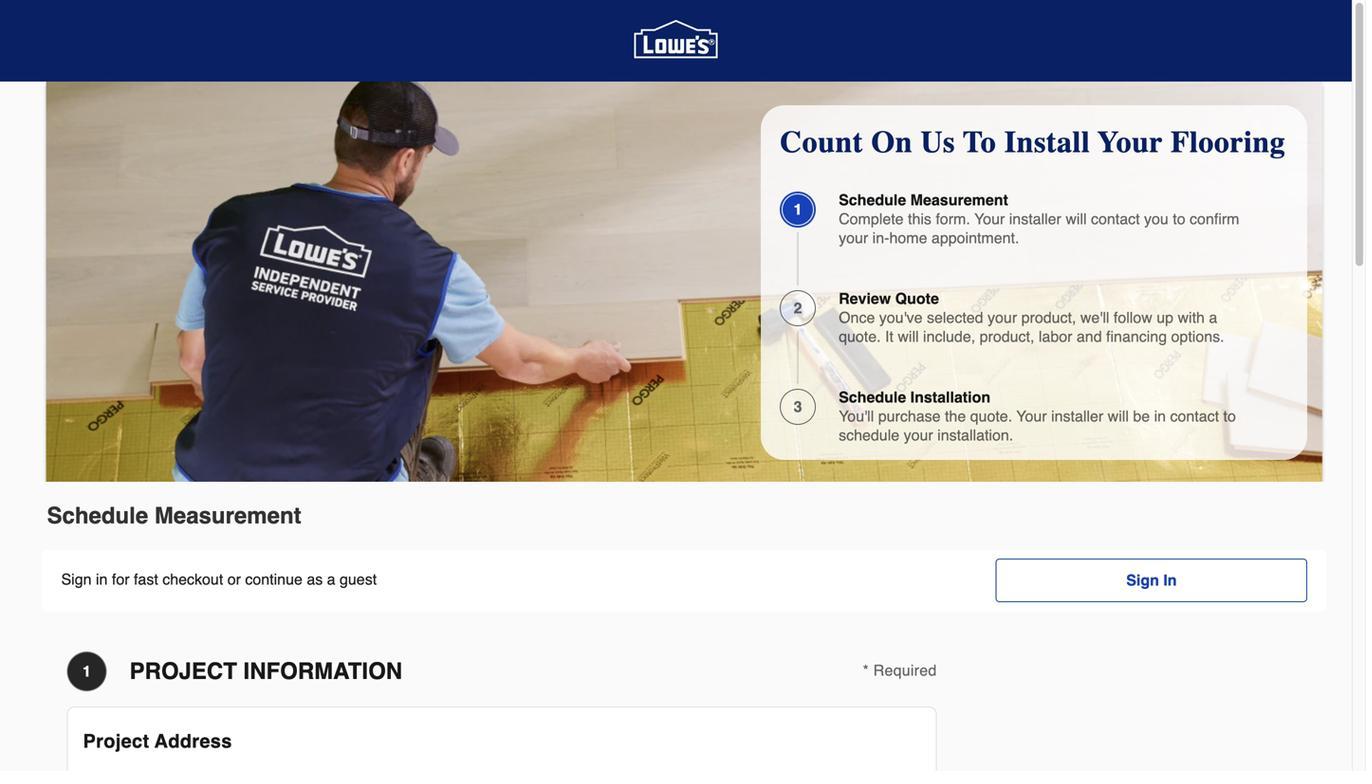 Task type: describe. For each thing, give the bounding box(es) containing it.
options.
[[1171, 328, 1225, 345]]

contact inside schedule installation you'll purchase the quote. your installer will be in contact to schedule your installation.
[[1170, 408, 1219, 425]]

information
[[243, 658, 402, 685]]

we'll
[[1081, 309, 1110, 326]]

will inside schedule measurement complete this form. your installer will contact you  to confirm your in-home appointment.
[[1066, 210, 1087, 228]]

or
[[227, 571, 241, 588]]

you
[[1144, 210, 1169, 228]]

project information
[[130, 658, 402, 685]]

will inside schedule installation you'll purchase the quote. your installer will be in contact to schedule your installation.
[[1108, 408, 1129, 425]]

schedule measurement complete this form. your installer will contact you  to confirm your in-home appointment.
[[839, 191, 1240, 247]]

lowe's home improvement logo image
[[634, 0, 718, 83]]

0 horizontal spatial 1
[[83, 663, 91, 680]]

your inside schedule measurement complete this form. your installer will contact you  to confirm your in-home appointment.
[[839, 229, 868, 247]]

sign in for fast checkout or continue as a guest
[[61, 571, 377, 588]]

selected
[[927, 309, 984, 326]]

measurement for schedule measurement complete this form. your installer will contact you  to confirm your in-home appointment.
[[911, 191, 1008, 209]]

your for form.
[[975, 210, 1005, 228]]

sign in
[[1126, 572, 1177, 589]]

will inside review quote once you've selected your product, we'll follow up with a quote. it will include, product, labor and financing options.
[[898, 328, 919, 345]]

installer inside schedule installation you'll purchase the quote. your installer will be in contact to schedule your installation.
[[1051, 408, 1104, 425]]

confirm
[[1190, 210, 1240, 228]]

to
[[963, 125, 997, 160]]

fast
[[134, 571, 158, 588]]

project
[[130, 658, 237, 685]]

installation.
[[938, 426, 1014, 444]]

for
[[112, 571, 130, 588]]

and
[[1077, 328, 1102, 345]]

your inside schedule installation you'll purchase the quote. your installer will be in contact to schedule your installation.
[[904, 426, 933, 444]]

to inside schedule measurement complete this form. your installer will contact you  to confirm your in-home appointment.
[[1173, 210, 1186, 228]]

quote
[[895, 290, 939, 307]]

with
[[1178, 309, 1205, 326]]

schedule measurement
[[47, 503, 301, 529]]

count
[[780, 125, 863, 160]]

a inside review quote once you've selected your product, we'll follow up with a quote. it will include, product, labor and financing options.
[[1209, 309, 1218, 326]]

*
[[863, 662, 869, 679]]

follow
[[1114, 309, 1153, 326]]

checkout
[[162, 571, 223, 588]]

* required
[[863, 662, 937, 679]]

quote. inside review quote once you've selected your product, we'll follow up with a quote. it will include, product, labor and financing options.
[[839, 328, 881, 345]]

required
[[874, 662, 937, 679]]

installer inside schedule measurement complete this form. your installer will contact you  to confirm your in-home appointment.
[[1009, 210, 1062, 228]]

purchase
[[878, 408, 941, 425]]

in inside schedule installation you'll purchase the quote. your installer will be in contact to schedule your installation.
[[1154, 408, 1166, 425]]

1 vertical spatial in
[[96, 571, 108, 588]]

complete
[[839, 210, 904, 228]]

the
[[945, 408, 966, 425]]



Task type: locate. For each thing, give the bounding box(es) containing it.
home
[[889, 229, 927, 247]]

1 horizontal spatial quote.
[[970, 408, 1013, 425]]

0 horizontal spatial contact
[[1091, 210, 1140, 228]]

your up you
[[1098, 125, 1163, 160]]

form.
[[936, 210, 970, 228]]

0 horizontal spatial will
[[898, 328, 919, 345]]

your for install
[[1098, 125, 1163, 160]]

your right the
[[1017, 408, 1047, 425]]

1 vertical spatial to
[[1224, 408, 1236, 425]]

1 horizontal spatial 1
[[794, 201, 802, 218]]

you've
[[879, 309, 923, 326]]

sign in button
[[996, 559, 1308, 603]]

2
[[794, 299, 802, 317]]

your down purchase
[[904, 426, 933, 444]]

quote. down once
[[839, 328, 881, 345]]

project
[[83, 731, 149, 752]]

in
[[1154, 408, 1166, 425], [96, 571, 108, 588]]

measurement up or
[[155, 503, 301, 529]]

1 horizontal spatial in
[[1154, 408, 1166, 425]]

0 horizontal spatial sign
[[61, 571, 92, 588]]

product, left labor
[[980, 328, 1035, 345]]

contact left you
[[1091, 210, 1140, 228]]

to
[[1173, 210, 1186, 228], [1224, 408, 1236, 425]]

your inside review quote once you've selected your product, we'll follow up with a quote. it will include, product, labor and financing options.
[[988, 309, 1017, 326]]

0 vertical spatial your
[[839, 229, 868, 247]]

sign for sign in for fast checkout or continue as a guest
[[61, 571, 92, 588]]

count on us to install your flooring
[[780, 125, 1286, 160]]

0 vertical spatial a
[[1209, 309, 1218, 326]]

your inside schedule measurement complete this form. your installer will contact you  to confirm your in-home appointment.
[[975, 210, 1005, 228]]

once
[[839, 309, 875, 326]]

0 horizontal spatial quote.
[[839, 328, 881, 345]]

financing
[[1106, 328, 1167, 345]]

product,
[[1021, 309, 1076, 326], [980, 328, 1035, 345]]

measurement inside schedule measurement complete this form. your installer will contact you  to confirm your in-home appointment.
[[911, 191, 1008, 209]]

in-
[[873, 229, 889, 247]]

continue
[[245, 571, 303, 588]]

schedule up for
[[47, 503, 148, 529]]

product, up labor
[[1021, 309, 1076, 326]]

your
[[839, 229, 868, 247], [988, 309, 1017, 326], [904, 426, 933, 444]]

sign for sign in
[[1126, 572, 1159, 589]]

0 vertical spatial measurement
[[911, 191, 1008, 209]]

your down 'complete'
[[839, 229, 868, 247]]

a right with at the right
[[1209, 309, 1218, 326]]

1 vertical spatial contact
[[1170, 408, 1219, 425]]

will left be
[[1108, 408, 1129, 425]]

contact right be
[[1170, 408, 1219, 425]]

this
[[908, 210, 932, 228]]

in left for
[[96, 571, 108, 588]]

1 horizontal spatial contact
[[1170, 408, 1219, 425]]

quote. inside schedule installation you'll purchase the quote. your installer will be in contact to schedule your installation.
[[970, 408, 1013, 425]]

0 vertical spatial quote.
[[839, 328, 881, 345]]

installer
[[1009, 210, 1062, 228], [1051, 408, 1104, 425]]

measurement
[[911, 191, 1008, 209], [155, 503, 301, 529]]

2 vertical spatial your
[[1017, 408, 1047, 425]]

a
[[1209, 309, 1218, 326], [327, 571, 335, 588]]

0 vertical spatial product,
[[1021, 309, 1076, 326]]

to down options.
[[1224, 408, 1236, 425]]

appointment.
[[932, 229, 1019, 247]]

0 horizontal spatial your
[[839, 229, 868, 247]]

2 horizontal spatial will
[[1108, 408, 1129, 425]]

1 vertical spatial schedule
[[839, 389, 906, 406]]

1 horizontal spatial to
[[1224, 408, 1236, 425]]

0 horizontal spatial 1 button
[[67, 652, 107, 692]]

2 horizontal spatial your
[[1098, 125, 1163, 160]]

0 horizontal spatial your
[[975, 210, 1005, 228]]

1 vertical spatial quote.
[[970, 408, 1013, 425]]

us
[[921, 125, 955, 160]]

be
[[1133, 408, 1150, 425]]

2 vertical spatial your
[[904, 426, 933, 444]]

quote. up installation.
[[970, 408, 1013, 425]]

to right you
[[1173, 210, 1186, 228]]

2 vertical spatial schedule
[[47, 503, 148, 529]]

you'll
[[839, 408, 874, 425]]

1 horizontal spatial will
[[1066, 210, 1087, 228]]

installer up appointment.
[[1009, 210, 1062, 228]]

flooring
[[1171, 125, 1286, 160]]

1 horizontal spatial sign
[[1126, 572, 1159, 589]]

installer left be
[[1051, 408, 1104, 425]]

installation
[[911, 389, 991, 406]]

include,
[[923, 328, 976, 345]]

2 vertical spatial will
[[1108, 408, 1129, 425]]

labor
[[1039, 328, 1073, 345]]

up
[[1157, 309, 1174, 326]]

1 vertical spatial product,
[[980, 328, 1035, 345]]

1 horizontal spatial 1 button
[[780, 192, 816, 228]]

contact inside schedule measurement complete this form. your installer will contact you  to confirm your in-home appointment.
[[1091, 210, 1140, 228]]

in right be
[[1154, 408, 1166, 425]]

sign inside button
[[1126, 572, 1159, 589]]

project address
[[83, 731, 232, 752]]

0 vertical spatial contact
[[1091, 210, 1140, 228]]

1 vertical spatial measurement
[[155, 503, 301, 529]]

0 vertical spatial 1 button
[[780, 192, 816, 228]]

1 button
[[780, 192, 816, 228], [67, 652, 107, 692]]

your inside schedule installation you'll purchase the quote. your installer will be in contact to schedule your installation.
[[1017, 408, 1047, 425]]

1 vertical spatial 1 button
[[67, 652, 107, 692]]

schedule installation you'll purchase the quote. your installer will be in contact to schedule your installation.
[[839, 389, 1236, 444]]

1 down count at the right top of the page
[[794, 201, 802, 218]]

review quote once you've selected your product, we'll follow up with a quote. it will include, product, labor and financing options.
[[839, 290, 1225, 345]]

guest
[[340, 571, 377, 588]]

3
[[794, 398, 802, 416]]

install
[[1005, 125, 1090, 160]]

your right selected
[[988, 309, 1017, 326]]

will
[[1066, 210, 1087, 228], [898, 328, 919, 345], [1108, 408, 1129, 425]]

0 horizontal spatial to
[[1173, 210, 1186, 228]]

2 horizontal spatial your
[[988, 309, 1017, 326]]

1 horizontal spatial your
[[904, 426, 933, 444]]

to inside schedule installation you'll purchase the quote. your installer will be in contact to schedule your installation.
[[1224, 408, 1236, 425]]

measurement for schedule measurement
[[155, 503, 301, 529]]

schedule for schedule measurement complete this form. your installer will contact you  to confirm your in-home appointment.
[[839, 191, 906, 209]]

will left you
[[1066, 210, 1087, 228]]

it
[[885, 328, 894, 345]]

your up appointment.
[[975, 210, 1005, 228]]

contact
[[1091, 210, 1140, 228], [1170, 408, 1219, 425]]

schedule up "you'll"
[[839, 389, 906, 406]]

1 button up project
[[67, 652, 107, 692]]

0 vertical spatial 1
[[794, 201, 802, 218]]

0 vertical spatial your
[[1098, 125, 1163, 160]]

1 horizontal spatial a
[[1209, 309, 1218, 326]]

in
[[1164, 572, 1177, 589]]

1 vertical spatial will
[[898, 328, 919, 345]]

1 up project
[[83, 663, 91, 680]]

address
[[155, 731, 232, 752]]

on
[[871, 125, 913, 160]]

3 button
[[780, 389, 816, 425]]

1 vertical spatial 1
[[83, 663, 91, 680]]

sign left the in
[[1126, 572, 1159, 589]]

a right as
[[327, 571, 335, 588]]

0 vertical spatial installer
[[1009, 210, 1062, 228]]

schedule inside schedule measurement complete this form. your installer will contact you  to confirm your in-home appointment.
[[839, 191, 906, 209]]

0 horizontal spatial in
[[96, 571, 108, 588]]

your
[[1098, 125, 1163, 160], [975, 210, 1005, 228], [1017, 408, 1047, 425]]

measurement up form.
[[911, 191, 1008, 209]]

schedule inside schedule installation you'll purchase the quote. your installer will be in contact to schedule your installation.
[[839, 389, 906, 406]]

schedule
[[839, 426, 900, 444]]

0 horizontal spatial a
[[327, 571, 335, 588]]

schedule for schedule measurement
[[47, 503, 148, 529]]

0 vertical spatial schedule
[[839, 191, 906, 209]]

quote.
[[839, 328, 881, 345], [970, 408, 1013, 425]]

1 vertical spatial your
[[975, 210, 1005, 228]]

as
[[307, 571, 323, 588]]

1 vertical spatial installer
[[1051, 408, 1104, 425]]

schedule for schedule installation you'll purchase the quote. your installer will be in contact to schedule your installation.
[[839, 389, 906, 406]]

sign
[[61, 571, 92, 588], [1126, 572, 1159, 589]]

0 vertical spatial to
[[1173, 210, 1186, 228]]

schedule
[[839, 191, 906, 209], [839, 389, 906, 406], [47, 503, 148, 529]]

sign left for
[[61, 571, 92, 588]]

0 vertical spatial will
[[1066, 210, 1087, 228]]

0 horizontal spatial measurement
[[155, 503, 301, 529]]

1
[[794, 201, 802, 218], [83, 663, 91, 680]]

1 button down count at the right top of the page
[[780, 192, 816, 228]]

2 button
[[780, 290, 816, 326]]

1 horizontal spatial your
[[1017, 408, 1047, 425]]

schedule up 'complete'
[[839, 191, 906, 209]]

0 vertical spatial in
[[1154, 408, 1166, 425]]

review
[[839, 290, 891, 307]]

will right it
[[898, 328, 919, 345]]

1 vertical spatial your
[[988, 309, 1017, 326]]

1 vertical spatial a
[[327, 571, 335, 588]]

1 horizontal spatial measurement
[[911, 191, 1008, 209]]



Task type: vqa. For each thing, say whether or not it's contained in the screenshot.
Sign associated with Sign In
yes



